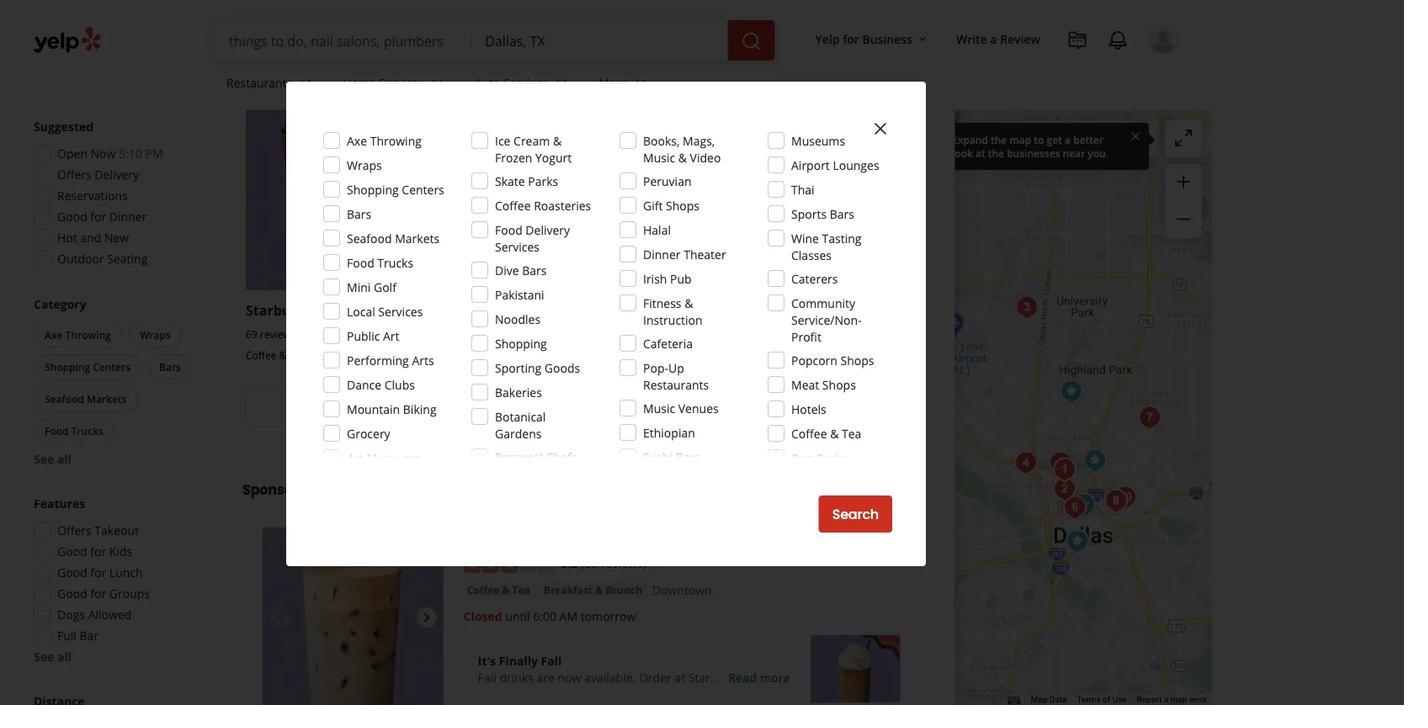 Task type: describe. For each thing, give the bounding box(es) containing it.
coffee inside starbucks 69 reviews coffee & tea, breakfast & brunch
[[246, 348, 277, 362]]

food trucks button
[[34, 419, 114, 444]]

services inside food delivery services
[[495, 239, 540, 255]]

gardens
[[495, 426, 542, 442]]

search for search as map moves
[[1029, 131, 1066, 147]]

food inside "button"
[[45, 424, 69, 438]]

4.5 star rating image
[[473, 329, 564, 346]]

1 horizontal spatial museums
[[792, 133, 845, 149]]

axe throwing button
[[34, 323, 122, 348]]

(traditional),
[[844, 348, 903, 362]]

full
[[57, 628, 77, 644]]

& down public
[[358, 348, 366, 362]]

1 horizontal spatial shopping
[[347, 181, 399, 197]]

thai
[[792, 181, 815, 197]]

ihop 89 reviews breakfast & brunch, american (traditional), cafes
[[700, 301, 903, 376]]

markets inside the search dialog
[[395, 230, 440, 246]]

closes in 50 min
[[533, 427, 627, 443]]

expand map image
[[1174, 128, 1194, 148]]

keyboard shortcuts image
[[1007, 697, 1021, 705]]

pm for ihop
[[846, 427, 864, 443]]

1 vertical spatial art
[[347, 450, 363, 466]]

directions for starbucks
[[333, 399, 399, 418]]

for for lunch
[[90, 565, 106, 581]]

until for ihop
[[785, 427, 810, 443]]

5:10
[[119, 146, 142, 162]]

to
[[1034, 133, 1044, 147]]

0 horizontal spatial pm
[[145, 146, 163, 162]]

bars for sushi bars
[[676, 449, 701, 465]]

kids
[[109, 544, 132, 560]]

get directions for ihop
[[761, 399, 854, 418]]

2 vertical spatial starbucks image
[[263, 527, 444, 706]]

reservations
[[57, 188, 128, 204]]

get for starbucks
[[306, 399, 330, 418]]

bars inside button
[[159, 360, 181, 374]]

reviews for ihop
[[715, 327, 750, 341]]

good for good for kids
[[57, 544, 87, 560]]

available.
[[584, 670, 636, 686]]

bakeries
[[495, 384, 542, 400]]

open for starbucks
[[300, 427, 331, 443]]

cupcakes,
[[519, 353, 566, 367]]

meso maya comida y copas image
[[1049, 473, 1082, 506]]

see all for features
[[34, 649, 71, 665]]

axe inside axe throwing button
[[45, 328, 63, 342]]

pm for starbucks
[[388, 427, 406, 443]]

0 horizontal spatial museums
[[366, 450, 420, 466]]

1 vertical spatial food
[[347, 255, 374, 271]]

map for error
[[1171, 695, 1188, 705]]

for for business
[[843, 31, 860, 47]]

are
[[537, 670, 555, 686]]

1 horizontal spatial art
[[383, 328, 400, 344]]

mags,
[[683, 133, 715, 149]]

restaurants inside the search dialog
[[643, 377, 709, 393]]

1 horizontal spatial fall
[[541, 653, 562, 669]]

seafood markets inside button
[[45, 392, 127, 406]]

wraps button
[[129, 323, 182, 348]]

bars for sports bars
[[830, 206, 855, 222]]

it's finally fall
[[478, 653, 562, 669]]

food inside food delivery services
[[495, 222, 523, 238]]

order
[[639, 670, 672, 686]]

botanical
[[495, 409, 546, 425]]

books, mags, music & video
[[643, 133, 721, 165]]

full bar
[[57, 628, 99, 644]]

yogurt
[[536, 149, 572, 165]]

open inside group
[[57, 146, 88, 162]]

golf
[[374, 279, 397, 295]]

sponsored for sponsored results
[[243, 481, 315, 500]]

trucks inside "button"
[[71, 424, 103, 438]]

terry black's barbecue image
[[1109, 481, 1143, 515]]

takeout for offers
[[95, 523, 139, 539]]

0 vertical spatial starbucks image
[[1079, 444, 1113, 478]]

next image
[[417, 608, 437, 628]]

all for category
[[57, 451, 71, 467]]

24 chevron down v2 image for more
[[631, 73, 651, 93]]

yelp for business
[[816, 31, 913, 47]]

for for dinner
[[90, 209, 106, 225]]

services for home services
[[379, 75, 424, 91]]

goods
[[545, 360, 580, 376]]

coffee down hotels at the bottom of page
[[792, 426, 827, 442]]

coffee inside button
[[467, 583, 500, 597]]

gift
[[643, 197, 663, 213]]

dinner theater
[[643, 246, 726, 262]]

community
[[792, 295, 856, 311]]

notifications image
[[1108, 30, 1128, 51]]

throwing inside axe throwing button
[[65, 328, 111, 342]]

wine tasting classes
[[792, 230, 862, 263]]

bars up mini
[[347, 206, 372, 222]]

report a map error
[[1137, 695, 1207, 705]]

services for auto services
[[504, 75, 548, 91]]

see for features
[[34, 649, 54, 665]]

wabi house image
[[1134, 401, 1167, 435]]

for for kids
[[90, 544, 106, 560]]

a inside expand the map to get a better look at the businesses near you.
[[1065, 133, 1071, 147]]

1 horizontal spatial starbucks
[[689, 670, 742, 686]]

desserts
[[569, 353, 610, 367]]

in
[[573, 427, 585, 443]]

1 vertical spatial shopping
[[495, 336, 547, 352]]

offers for offers delivery
[[57, 167, 91, 183]]

data
[[1050, 695, 1067, 705]]

cafes
[[700, 362, 726, 376]]

wraps inside the search dialog
[[347, 157, 382, 173]]

dive
[[495, 262, 519, 278]]

personal chefs
[[495, 449, 577, 465]]

shops for meat shops
[[823, 377, 856, 393]]

nothing bundt cakes link
[[473, 301, 616, 319]]

food trucks inside "button"
[[45, 424, 103, 438]]

shopping centers inside button
[[45, 360, 131, 374]]

coffee roasteries
[[495, 197, 591, 213]]

food delivery services
[[495, 222, 570, 255]]

get directions link for ihop
[[700, 389, 914, 426]]

business categories element
[[213, 61, 1179, 109]]

seafood inside seafood markets button
[[45, 392, 84, 406]]

monarch image
[[1059, 491, 1092, 525]]

venues
[[678, 400, 719, 416]]

search image
[[741, 31, 762, 51]]

close image for the search dialog
[[871, 119, 891, 139]]

write a review link
[[950, 24, 1048, 54]]

brunch,
[[758, 348, 794, 362]]

noodles
[[495, 311, 541, 327]]

view website
[[536, 399, 624, 418]]

dogs allowed
[[57, 607, 132, 623]]

1 vertical spatial reviews)
[[601, 555, 646, 571]]

& left tea,
[[279, 348, 287, 362]]

rise soufflé - dallas image
[[1011, 291, 1044, 325]]

good for good for groups
[[57, 586, 87, 602]]

restaurants inside business categories element
[[227, 75, 292, 91]]

instruction
[[643, 312, 703, 328]]

& up dog parks
[[830, 426, 839, 442]]

groups
[[109, 586, 150, 602]]

seafood inside the search dialog
[[347, 230, 392, 246]]

the right look on the right top of page
[[988, 146, 1005, 160]]

group containing category
[[30, 296, 209, 468]]

open until 9:00 pm
[[300, 427, 406, 443]]

now
[[558, 670, 581, 686]]

16 info v2 image
[[530, 38, 543, 52]]

expand the map to get a better look at the businesses near you. tooltip
[[939, 123, 1149, 170]]

0 vertical spatial dinner
[[109, 209, 147, 225]]

airport
[[792, 157, 830, 173]]

1 vertical spatial starbucks image
[[1068, 489, 1102, 522]]

report
[[1137, 695, 1162, 705]]

24 chevron down v2 image
[[296, 73, 316, 93]]

wine
[[792, 230, 819, 246]]

botanical gardens
[[495, 409, 546, 442]]

roasteries
[[534, 197, 591, 213]]

report a map error link
[[1137, 695, 1207, 705]]

close image for expand the map to get a better look at the businesses near you. tooltip
[[1129, 128, 1143, 143]]

& inside ihop 89 reviews breakfast & brunch, american (traditional), cafes
[[748, 348, 755, 362]]

sporting
[[495, 360, 542, 376]]

the right expand
[[991, 133, 1007, 147]]

sports
[[792, 206, 827, 222]]

view website link
[[473, 389, 687, 426]]

0 horizontal spatial fall
[[478, 670, 497, 686]]

ethiopian
[[643, 425, 695, 441]]

a for report
[[1164, 695, 1169, 705]]

until for starbucks
[[334, 427, 359, 443]]

seating
[[107, 251, 148, 267]]

& inside books, mags, music & video
[[678, 149, 687, 165]]

open until 10:00 pm
[[751, 427, 864, 443]]

food trucks inside the search dialog
[[347, 255, 414, 271]]

see all button for features
[[34, 649, 71, 665]]

expand
[[952, 133, 988, 147]]

ihop link
[[700, 301, 734, 319]]

meddlesome moth image
[[1010, 447, 1043, 480]]

dance clubs
[[347, 377, 415, 393]]

at inside expand the map to get a better look at the businesses near you.
[[976, 146, 986, 160]]

good for lunch
[[57, 565, 143, 581]]

open now 5:10 pm
[[57, 146, 163, 162]]

auto
[[475, 75, 500, 91]]

3.2 star rating image
[[464, 556, 555, 573]]

coffee & tea link
[[464, 582, 534, 599]]

coffee & tea inside the search dialog
[[792, 426, 862, 442]]

outdoor
[[57, 251, 104, 267]]

see all for category
[[34, 451, 71, 467]]

breakfast & brunch button
[[540, 582, 646, 599]]

bars for dive bars
[[522, 262, 547, 278]]

starbucks link
[[246, 301, 313, 319]]

video
[[690, 149, 721, 165]]

better
[[1074, 133, 1104, 147]]

ice cream & frozen yogurt
[[495, 133, 572, 165]]



Task type: vqa. For each thing, say whether or not it's contained in the screenshot.
rightmost design
no



Task type: locate. For each thing, give the bounding box(es) containing it.
axe throwing inside button
[[45, 328, 111, 342]]

parks for skate parks
[[528, 173, 558, 189]]

see for category
[[34, 451, 54, 467]]

0 vertical spatial shopping
[[347, 181, 399, 197]]

& down the 3.2 (28 reviews) at the left
[[596, 583, 603, 597]]

24 chevron down v2 image inside more link
[[631, 73, 651, 93]]

map inside expand the map to get a better look at the businesses near you.
[[1010, 133, 1032, 147]]

0 vertical spatial fall
[[541, 653, 562, 669]]

search inside button
[[833, 505, 879, 524]]

parks down 10:00
[[817, 450, 847, 466]]

options
[[393, 33, 459, 56]]

1 vertical spatial throwing
[[65, 328, 111, 342]]

home
[[343, 75, 376, 91]]

0 vertical spatial music
[[643, 149, 675, 165]]

all for features
[[57, 649, 71, 665]]

0 vertical spatial tea
[[842, 426, 862, 442]]

1 horizontal spatial axe throwing
[[347, 133, 422, 149]]

1 vertical spatial seafood markets
[[45, 392, 127, 406]]

close image up lounges
[[871, 119, 891, 139]]

offers up good for kids
[[57, 523, 91, 539]]

breakfast down "89"
[[700, 348, 745, 362]]

food up dive
[[495, 222, 523, 238]]

1 horizontal spatial parks
[[817, 450, 847, 466]]

3.2
[[561, 555, 578, 571]]

1 get directions from the left
[[306, 399, 399, 418]]

food trucks down seafood markets button
[[45, 424, 103, 438]]

0 horizontal spatial shopping centers
[[45, 360, 131, 374]]

review
[[1000, 31, 1041, 47]]

bundt
[[531, 301, 572, 319]]

terms
[[1077, 695, 1101, 705]]

seafood markets button
[[34, 387, 138, 412]]

delivery for food delivery services
[[526, 222, 570, 238]]

closes
[[533, 427, 570, 443]]

takeout for featured
[[321, 33, 390, 56]]

outdoor seating
[[57, 251, 148, 267]]

0 horizontal spatial sponsored
[[243, 481, 315, 500]]

wraps down home
[[347, 157, 382, 173]]

tea inside the search dialog
[[842, 426, 862, 442]]

more
[[599, 75, 628, 91]]

2 see from the top
[[34, 649, 54, 665]]

50
[[588, 427, 601, 443]]

takeout up home
[[321, 33, 390, 56]]

24 chevron down v2 image right auto services
[[552, 73, 572, 93]]

services for local services
[[378, 304, 423, 320]]

1 horizontal spatial food trucks
[[347, 255, 414, 271]]

1 horizontal spatial takeout
[[321, 33, 390, 56]]

9:00
[[362, 427, 385, 443]]

meat
[[792, 377, 820, 393]]

1 music from the top
[[643, 149, 675, 165]]

a right write
[[991, 31, 997, 47]]

good for good for lunch
[[57, 565, 87, 581]]

cafeteria
[[643, 336, 693, 352]]

at right "order"
[[675, 670, 685, 686]]

1 vertical spatial museums
[[366, 450, 420, 466]]

restaurants down "featured"
[[227, 75, 292, 91]]

until left the 9:00
[[334, 427, 359, 443]]

coffee & tea inside button
[[467, 583, 530, 597]]

1 horizontal spatial reviews
[[715, 327, 750, 341]]

parks up coffee roasteries
[[528, 173, 558, 189]]

cheese
[[792, 474, 832, 490]]

breakfast up am
[[544, 583, 593, 597]]

search button
[[819, 496, 893, 533]]

&
[[553, 133, 562, 149], [678, 149, 687, 165], [685, 295, 693, 311], [279, 348, 287, 362], [358, 348, 366, 362], [748, 348, 755, 362], [830, 426, 839, 442], [502, 583, 510, 597], [596, 583, 603, 597]]

starbucks left today.
[[689, 670, 742, 686]]

24 chevron down v2 image for auto services
[[552, 73, 572, 93]]

services right auto
[[504, 75, 548, 91]]

None search field
[[216, 20, 779, 61]]

get directions down meat
[[761, 399, 854, 418]]

bar
[[80, 628, 99, 644]]

get directions link for starbucks
[[246, 389, 460, 426]]

bars up tasting
[[830, 206, 855, 222]]

group
[[29, 118, 209, 272], [1165, 164, 1202, 238], [30, 296, 209, 468], [29, 496, 209, 666]]

0 vertical spatial all
[[57, 451, 71, 467]]

1 horizontal spatial restaurants
[[643, 377, 709, 393]]

delivery down coffee roasteries
[[526, 222, 570, 238]]

axe inside the search dialog
[[347, 133, 367, 149]]

0 vertical spatial axe
[[347, 133, 367, 149]]

downtown
[[652, 583, 712, 599]]

breakfast right tea,
[[311, 348, 356, 362]]

1 vertical spatial centers
[[93, 360, 131, 374]]

dog parks
[[792, 450, 847, 466]]

centers inside button
[[93, 360, 131, 374]]

services right home
[[379, 75, 424, 91]]

2 good from the top
[[57, 544, 87, 560]]

0 horizontal spatial starbucks
[[246, 301, 313, 319]]

tea down 3.2 star rating image
[[512, 583, 530, 597]]

4 good from the top
[[57, 586, 87, 602]]

art up performing arts
[[383, 328, 400, 344]]

0 horizontal spatial map
[[1010, 133, 1032, 147]]

1 horizontal spatial sponsored
[[466, 37, 526, 53]]

0 horizontal spatial centers
[[93, 360, 131, 374]]

sponsored
[[466, 37, 526, 53], [243, 481, 315, 500]]

pm right 5:10
[[145, 146, 163, 162]]

1 horizontal spatial tea
[[842, 426, 862, 442]]

1 vertical spatial food trucks
[[45, 424, 103, 438]]

moves
[[1112, 131, 1149, 147]]

0 vertical spatial art
[[383, 328, 400, 344]]

2 horizontal spatial 24 chevron down v2 image
[[631, 73, 651, 93]]

1 horizontal spatial get
[[761, 399, 784, 418]]

2 offers from the top
[[57, 523, 91, 539]]

reviews right "89"
[[715, 327, 750, 341]]

0 vertical spatial food trucks
[[347, 255, 414, 271]]

24 chevron down v2 image inside auto services "link"
[[552, 73, 572, 93]]

coffee & tea down 3.2 star rating image
[[467, 583, 530, 597]]

2 horizontal spatial pm
[[846, 427, 864, 443]]

markets up golf
[[395, 230, 440, 246]]

food trucks
[[347, 255, 414, 271], [45, 424, 103, 438]]

24 chevron down v2 image right 'more'
[[631, 73, 651, 93]]

group containing suggested
[[29, 118, 209, 272]]

cakes
[[576, 301, 616, 319]]

lunch
[[109, 565, 143, 581]]

0 vertical spatial restaurants
[[227, 75, 292, 91]]

good for good for dinner
[[57, 209, 87, 225]]

mountain biking
[[347, 401, 437, 417]]

for down offers takeout
[[90, 544, 106, 560]]

fall down it's
[[478, 670, 497, 686]]

1 horizontal spatial search
[[1029, 131, 1066, 147]]

0 horizontal spatial axe
[[45, 328, 63, 342]]

wraps up bars button in the bottom of the page
[[140, 328, 171, 342]]

0 horizontal spatial takeout
[[95, 523, 139, 539]]

lounges
[[833, 157, 880, 173]]

1 vertical spatial takeout
[[95, 523, 139, 539]]

sixty vines image
[[1049, 453, 1082, 487]]

read more
[[729, 670, 791, 686]]

1 good from the top
[[57, 209, 87, 225]]

0 vertical spatial see
[[34, 451, 54, 467]]

get
[[1047, 133, 1063, 147]]

shopping inside button
[[45, 360, 90, 374]]

2 horizontal spatial until
[[785, 427, 810, 443]]

& inside button
[[596, 583, 603, 597]]

0 horizontal spatial food
[[45, 424, 69, 438]]

performing arts
[[347, 352, 434, 368]]

a for write
[[991, 31, 997, 47]]

2 directions from the left
[[788, 399, 854, 418]]

delivery for offers delivery
[[95, 167, 139, 183]]

takeout inside group
[[95, 523, 139, 539]]

offers delivery
[[57, 167, 139, 183]]

gift shops
[[643, 197, 700, 213]]

a right report
[[1164, 695, 1169, 705]]

bars right the sushi
[[676, 449, 701, 465]]

dinner up new
[[109, 209, 147, 225]]

close image
[[871, 119, 891, 139], [1129, 128, 1143, 143]]

open left 10:00
[[751, 427, 782, 443]]

throwing inside the search dialog
[[370, 133, 422, 149]]

open left grocery
[[300, 427, 331, 443]]

starbucks image
[[1079, 444, 1113, 478], [1068, 489, 1102, 522], [263, 527, 444, 706]]

shopping centers
[[347, 181, 444, 197], [45, 360, 131, 374]]

markets inside button
[[87, 392, 127, 406]]

1 horizontal spatial breakfast
[[544, 583, 593, 597]]

dog
[[792, 450, 814, 466]]

1 horizontal spatial throwing
[[370, 133, 422, 149]]

reviews inside starbucks 69 reviews coffee & tea, breakfast & brunch
[[260, 327, 296, 341]]

seafood markets up golf
[[347, 230, 440, 246]]

map
[[1031, 695, 1048, 705]]

for inside "yelp for business" button
[[843, 31, 860, 47]]

dinner inside the search dialog
[[643, 246, 681, 262]]

sushi
[[643, 449, 673, 465]]

starbucks inside starbucks 69 reviews coffee & tea, breakfast & brunch
[[246, 301, 313, 319]]

reviews inside ihop 89 reviews breakfast & brunch, american (traditional), cafes
[[715, 327, 750, 341]]

axe down home
[[347, 133, 367, 149]]

1 horizontal spatial close image
[[1129, 128, 1143, 143]]

pakistani
[[495, 287, 545, 303]]

1 see all from the top
[[34, 451, 71, 467]]

get directions link up open until 9:00 pm
[[246, 389, 460, 426]]

1 get from the left
[[306, 399, 330, 418]]

1 horizontal spatial until
[[506, 608, 530, 624]]

1 get directions link from the left
[[246, 389, 460, 426]]

classes
[[792, 247, 832, 263]]

sporting goods
[[495, 360, 580, 376]]

halal
[[643, 222, 671, 238]]

2 24 chevron down v2 image from the left
[[552, 73, 572, 93]]

get directions for starbucks
[[306, 399, 399, 418]]

shopping centers inside the search dialog
[[347, 181, 444, 197]]

fitness
[[643, 295, 682, 311]]

coffee
[[495, 197, 531, 213], [246, 348, 277, 362], [792, 426, 827, 442], [467, 583, 500, 597]]

directions for ihop
[[788, 399, 854, 418]]

closed until 6:00 am tomorrow
[[464, 608, 636, 624]]

1 horizontal spatial get directions
[[761, 399, 854, 418]]

sports bars
[[792, 206, 855, 222]]

coffee down skate
[[495, 197, 531, 213]]

& inside the fitness & instruction
[[685, 295, 693, 311]]

& inside button
[[502, 583, 510, 597]]

shopping
[[347, 181, 399, 197], [495, 336, 547, 352], [45, 360, 90, 374]]

2 get directions from the left
[[761, 399, 854, 418]]

1 vertical spatial parks
[[817, 450, 847, 466]]

directions down dance
[[333, 399, 399, 418]]

for for groups
[[90, 586, 106, 602]]

tomorrow
[[581, 608, 636, 624]]

2 reviews from the left
[[715, 327, 750, 341]]

reviews down starbucks 'link'
[[260, 327, 296, 341]]

1 horizontal spatial markets
[[395, 230, 440, 246]]

pm right the 9:00
[[388, 427, 406, 443]]

1 horizontal spatial pm
[[388, 427, 406, 443]]

axe throwing up shopping centers button
[[45, 328, 111, 342]]

breakfast inside starbucks 69 reviews coffee & tea, breakfast & brunch
[[311, 348, 356, 362]]

0 vertical spatial see all
[[34, 451, 71, 467]]

for up hot and new
[[90, 209, 106, 225]]

music venues
[[643, 400, 719, 416]]

pecan lodge image
[[1100, 485, 1134, 518]]

0 vertical spatial see all button
[[34, 451, 71, 467]]

museums
[[792, 133, 845, 149], [366, 450, 420, 466]]

& up yogurt in the top left of the page
[[553, 133, 562, 149]]

uchi image
[[1044, 447, 1078, 480]]

for right yelp
[[843, 31, 860, 47]]

1 vertical spatial starbucks
[[689, 670, 742, 686]]

view
[[536, 399, 567, 418]]

seafood markets down shopping centers button
[[45, 392, 127, 406]]

24 chevron down v2 image inside home services link
[[427, 73, 448, 93]]

1 horizontal spatial dinner
[[643, 246, 681, 262]]

offers for offers takeout
[[57, 523, 91, 539]]

more
[[760, 670, 791, 686]]

& inside ice cream & frozen yogurt
[[553, 133, 562, 149]]

tea up dog parks
[[842, 426, 862, 442]]

2 get from the left
[[761, 399, 784, 418]]

category
[[34, 296, 86, 312]]

0 horizontal spatial at
[[675, 670, 685, 686]]

services up dive bars
[[495, 239, 540, 255]]

0 horizontal spatial delivery
[[95, 167, 139, 183]]

1 vertical spatial at
[[675, 670, 685, 686]]

home services link
[[329, 61, 461, 109]]

1 directions from the left
[[333, 399, 399, 418]]

good up hot
[[57, 209, 87, 225]]

0 vertical spatial shopping centers
[[347, 181, 444, 197]]

a right get
[[1065, 133, 1071, 147]]

get for ihop
[[761, 399, 784, 418]]

search for search
[[833, 505, 879, 524]]

shops for gift shops
[[666, 197, 700, 213]]

0 horizontal spatial search
[[833, 505, 879, 524]]

1 see from the top
[[34, 451, 54, 467]]

bars down wraps button
[[159, 360, 181, 374]]

museums down the 9:00
[[366, 450, 420, 466]]

1 horizontal spatial brunch
[[606, 583, 642, 597]]

0 horizontal spatial get directions link
[[246, 389, 460, 426]]

axe throwing down home services link
[[347, 133, 422, 149]]

projects image
[[1068, 30, 1088, 51]]

2 horizontal spatial shopping
[[495, 336, 547, 352]]

see all
[[34, 451, 71, 467], [34, 649, 71, 665]]

brunch down the public art
[[368, 348, 403, 362]]

good down offers takeout
[[57, 544, 87, 560]]

dance
[[347, 377, 382, 393]]

see all button for category
[[34, 451, 71, 467]]

0 horizontal spatial get directions
[[306, 399, 399, 418]]

& left brunch,
[[748, 348, 755, 362]]

trucks down seafood markets button
[[71, 424, 103, 438]]

reviews for starbucks
[[260, 327, 296, 341]]

2 music from the top
[[643, 400, 675, 416]]

local
[[347, 304, 375, 320]]

0 vertical spatial seafood
[[347, 230, 392, 246]]

seafood up mini golf
[[347, 230, 392, 246]]

shops for cheese shops
[[835, 474, 868, 490]]

24 chevron down v2 image for home services
[[427, 73, 448, 93]]

2 vertical spatial shopping
[[45, 360, 90, 374]]

food up mini
[[347, 255, 374, 271]]

hot and new
[[57, 230, 129, 246]]

tea inside button
[[512, 583, 530, 597]]

use
[[1113, 695, 1127, 705]]

0 vertical spatial seafood markets
[[347, 230, 440, 246]]

music inside books, mags, music & video
[[643, 149, 675, 165]]

service/non-
[[792, 312, 862, 328]]

sponsored for sponsored
[[466, 37, 526, 53]]

see all button down food trucks "button"
[[34, 451, 71, 467]]

0 vertical spatial reviews)
[[611, 328, 656, 344]]

& down 3.2 star rating image
[[502, 583, 510, 597]]

close image right better
[[1129, 128, 1143, 143]]

0 vertical spatial brunch
[[368, 348, 403, 362]]

1 horizontal spatial coffee & tea
[[792, 426, 862, 442]]

trucks up golf
[[378, 255, 414, 271]]

bars right dive
[[522, 262, 547, 278]]

a inside "element"
[[991, 31, 997, 47]]

popcorn shops
[[792, 352, 874, 368]]

map left to
[[1010, 133, 1032, 147]]

seafood markets
[[347, 230, 440, 246], [45, 392, 127, 406]]

3 24 chevron down v2 image from the left
[[631, 73, 651, 93]]

art museums
[[347, 450, 420, 466]]

group containing features
[[29, 496, 209, 666]]

features
[[34, 496, 85, 512]]

1 see all button from the top
[[34, 451, 71, 467]]

parks for dog parks
[[817, 450, 847, 466]]

brunch inside button
[[606, 583, 642, 597]]

art down open until 9:00 pm
[[347, 450, 363, 466]]

map
[[1085, 131, 1109, 147], [1010, 133, 1032, 147], [1171, 695, 1188, 705]]

map for moves
[[1085, 131, 1109, 147]]

2 horizontal spatial open
[[751, 427, 782, 443]]

sushi bars
[[643, 449, 701, 465]]

trucks inside the search dialog
[[378, 255, 414, 271]]

0 horizontal spatial restaurants
[[227, 75, 292, 91]]

0 vertical spatial museums
[[792, 133, 845, 149]]

2 see all button from the top
[[34, 649, 71, 665]]

coffee down 69
[[246, 348, 277, 362]]

open down "suggested"
[[57, 146, 88, 162]]

good up the dogs
[[57, 586, 87, 602]]

1 vertical spatial trucks
[[71, 424, 103, 438]]

open for ihop
[[751, 427, 782, 443]]

map right as
[[1085, 131, 1109, 147]]

1 horizontal spatial centers
[[402, 181, 444, 197]]

shops down popcorn shops
[[823, 377, 856, 393]]

1 reviews from the left
[[260, 327, 296, 341]]

1 horizontal spatial food
[[347, 255, 374, 271]]

0 horizontal spatial shopping
[[45, 360, 90, 374]]

1 horizontal spatial trucks
[[378, 255, 414, 271]]

good for groups
[[57, 586, 150, 602]]

hot
[[57, 230, 77, 246]]

shops up search button
[[835, 474, 868, 490]]

1 vertical spatial brunch
[[606, 583, 642, 597]]

24 chevron down v2 image
[[427, 73, 448, 93], [552, 73, 572, 93], [631, 73, 651, 93]]

shops for popcorn shops
[[841, 352, 874, 368]]

0 horizontal spatial axe throwing
[[45, 328, 111, 342]]

centers inside the search dialog
[[402, 181, 444, 197]]

1 horizontal spatial wraps
[[347, 157, 382, 173]]

0 horizontal spatial trucks
[[71, 424, 103, 438]]

0 horizontal spatial directions
[[333, 399, 399, 418]]

previous image
[[269, 608, 290, 628]]

0 horizontal spatial dinner
[[109, 209, 147, 225]]

map region
[[941, 0, 1372, 706]]

delivery inside food delivery services
[[526, 222, 570, 238]]

search dialog
[[0, 0, 1405, 706]]

brunch inside starbucks 69 reviews coffee & tea, breakfast & brunch
[[368, 348, 403, 362]]

1 24 chevron down v2 image from the left
[[427, 73, 448, 93]]

price
[[34, 35, 63, 51]]

nothing bundt cakes image
[[1055, 375, 1089, 409]]

fall
[[541, 653, 562, 669], [478, 670, 497, 686]]

1 vertical spatial all
[[57, 649, 71, 665]]

slideshow element
[[263, 527, 444, 706]]

2 get directions link from the left
[[700, 389, 914, 426]]

1 horizontal spatial seafood
[[347, 230, 392, 246]]

map data button
[[1031, 694, 1067, 706]]

wraps inside button
[[140, 328, 171, 342]]

axe throwing inside the search dialog
[[347, 133, 422, 149]]

0 horizontal spatial get
[[306, 399, 330, 418]]

(50
[[591, 328, 608, 344]]

good down good for kids
[[57, 565, 87, 581]]

finally
[[499, 653, 538, 669]]

featured
[[243, 33, 318, 56]]

1 offers from the top
[[57, 167, 91, 183]]

2 all from the top
[[57, 649, 71, 665]]

for
[[843, 31, 860, 47], [90, 209, 106, 225], [90, 544, 106, 560], [90, 565, 106, 581], [90, 586, 106, 602]]

music up ethiopian
[[643, 400, 675, 416]]

suggested
[[34, 119, 94, 135]]

pop-up restaurants
[[643, 360, 709, 393]]

user actions element
[[802, 21, 1202, 125]]

map data
[[1031, 695, 1067, 705]]

2 vertical spatial a
[[1164, 695, 1169, 705]]

mini golf
[[347, 279, 397, 295]]

seafood up food trucks "button"
[[45, 392, 84, 406]]

0 vertical spatial throwing
[[370, 133, 422, 149]]

3 good from the top
[[57, 565, 87, 581]]

for down good for kids
[[90, 565, 106, 581]]

1 vertical spatial markets
[[87, 392, 127, 406]]

axe throwing
[[347, 133, 422, 149], [45, 328, 111, 342]]

expand the map to get a better look at the businesses near you.
[[952, 133, 1109, 160]]

breakfast inside ihop 89 reviews breakfast & brunch, american (traditional), cafes
[[700, 348, 745, 362]]

zoom out image
[[1174, 209, 1194, 229]]

offers up reservations
[[57, 167, 91, 183]]

close image inside expand the map to get a better look at the businesses near you. tooltip
[[1129, 128, 1143, 143]]

0 horizontal spatial parks
[[528, 173, 558, 189]]

museums up airport
[[792, 133, 845, 149]]

zoom in image
[[1174, 172, 1194, 192]]

music down books,
[[643, 149, 675, 165]]

at right look on the right top of page
[[976, 146, 986, 160]]

1 vertical spatial axe
[[45, 328, 63, 342]]

pop-
[[643, 360, 669, 376]]

1 vertical spatial see all
[[34, 649, 71, 665]]

16 chevron down v2 image
[[916, 33, 930, 46]]

see all down full at the bottom
[[34, 649, 71, 665]]

food trucks up golf
[[347, 255, 414, 271]]

closed
[[464, 608, 502, 624]]

caterers
[[792, 271, 838, 287]]

breakfast inside button
[[544, 583, 593, 597]]

0 vertical spatial food
[[495, 222, 523, 238]]

0 horizontal spatial a
[[991, 31, 997, 47]]

restaurants down up
[[643, 377, 709, 393]]

1 all from the top
[[57, 451, 71, 467]]

1 horizontal spatial delivery
[[526, 222, 570, 238]]

coffee & tea
[[792, 426, 862, 442], [467, 583, 530, 597]]

arts
[[412, 352, 434, 368]]

1 vertical spatial seafood
[[45, 392, 84, 406]]

min
[[604, 427, 627, 443]]

search
[[1029, 131, 1066, 147], [833, 505, 879, 524]]

dinner down halal
[[643, 246, 681, 262]]

takeout up kids
[[95, 523, 139, 539]]

services down golf
[[378, 304, 423, 320]]

ice
[[495, 133, 511, 149]]

2 see all from the top
[[34, 649, 71, 665]]

google image
[[959, 684, 1015, 706]]

shops up meat shops
[[841, 352, 874, 368]]

alamo drafthouse cinema cedars image
[[1061, 525, 1095, 559]]

markets down shopping centers button
[[87, 392, 127, 406]]

seafood markets inside the search dialog
[[347, 230, 440, 246]]

services inside "link"
[[504, 75, 548, 91]]

map for to
[[1010, 133, 1032, 147]]

all down food trucks "button"
[[57, 451, 71, 467]]

close image inside the search dialog
[[871, 119, 891, 139]]

seafood
[[347, 230, 392, 246], [45, 392, 84, 406]]

for down good for lunch
[[90, 586, 106, 602]]

until left 6:00
[[506, 608, 530, 624]]



